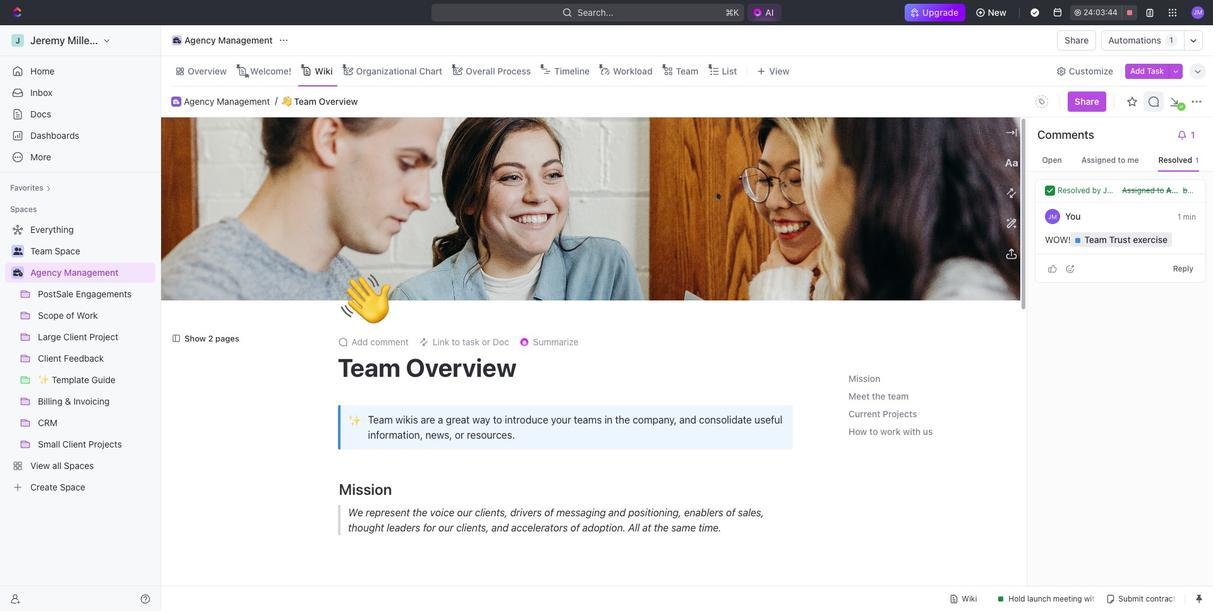 Task type: locate. For each thing, give the bounding box(es) containing it.
👋 for 👋
[[340, 270, 391, 330]]

2 vertical spatial and
[[491, 523, 509, 534]]

1 horizontal spatial or
[[482, 337, 491, 348]]

0 horizontal spatial jm
[[1048, 213, 1058, 221]]

2 vertical spatial client
[[63, 439, 86, 450]]

0 vertical spatial jeremy
[[30, 35, 65, 46]]

wow!
[[1045, 234, 1071, 245]]

agency management link up the overview link
[[169, 33, 276, 48]]

of left sales,
[[726, 508, 735, 519]]

client feedback
[[38, 353, 104, 364]]

jeremy miller's workspace
[[30, 35, 157, 46]]

open
[[1043, 155, 1062, 165]]

0 horizontal spatial view
[[30, 461, 50, 472]]

1
[[1170, 35, 1174, 45], [1191, 130, 1195, 140], [1196, 156, 1199, 164], [1178, 212, 1181, 222]]

0 horizontal spatial or
[[455, 430, 464, 441]]

agency inside sidebar navigation
[[30, 267, 62, 278]]

agency down team space
[[30, 267, 62, 278]]

0 vertical spatial add
[[1131, 66, 1145, 76]]

summarize
[[533, 337, 579, 348]]

projects down crm link
[[89, 439, 122, 450]]

projects
[[883, 409, 918, 420], [89, 439, 122, 450]]

feedback
[[64, 353, 104, 364]]

1 vertical spatial overview
[[319, 96, 358, 107]]

meet
[[849, 391, 870, 402], [339, 585, 374, 603]]

sidebar navigation
[[0, 25, 164, 612]]

time.
[[699, 523, 721, 534]]

1 horizontal spatial our
[[457, 508, 472, 519]]

&
[[65, 396, 71, 407]]

1 vertical spatial resolved
[[1058, 186, 1091, 195]]

1 horizontal spatial and
[[608, 508, 626, 519]]

share up customize button
[[1065, 35, 1089, 46]]

0 vertical spatial ✨
[[38, 375, 49, 386]]

customize
[[1069, 65, 1114, 76]]

our down voice
[[438, 523, 453, 534]]

scope
[[38, 310, 64, 321]]

useful
[[755, 415, 783, 426]]

space for create space
[[60, 482, 85, 493]]

current projects
[[849, 409, 918, 420]]

work
[[881, 427, 901, 438]]

0 horizontal spatial jeremy
[[30, 35, 65, 46]]

to right way
[[493, 415, 502, 426]]

👋
[[282, 96, 292, 106], [340, 270, 391, 330]]

team trust exercise link
[[1076, 234, 1168, 245]]

team inside the team wikis are a great way to introduce your teams in the company, and consolidate useful information, news, or resources.
[[368, 415, 393, 426]]

1 horizontal spatial 👋
[[340, 270, 391, 330]]

current
[[849, 409, 881, 420]]

team inside sidebar navigation
[[30, 246, 52, 257]]

chart
[[419, 65, 443, 76]]

jeremy miller's workspace, , element
[[11, 34, 24, 47]]

mission up current
[[849, 374, 881, 385]]

0 vertical spatial share
[[1065, 35, 1089, 46]]

agency management down the overview link
[[184, 96, 270, 107]]

0 vertical spatial resolved
[[1159, 155, 1193, 165]]

agency up the overview link
[[185, 35, 216, 46]]

1 vertical spatial add
[[352, 337, 368, 348]]

jm inside dropdown button
[[1194, 8, 1203, 16]]

1 horizontal spatial jm
[[1194, 8, 1203, 16]]

space down everything link
[[55, 246, 80, 257]]

0 vertical spatial spaces
[[10, 205, 37, 214]]

spaces
[[10, 205, 37, 214], [64, 461, 94, 472]]

2 vertical spatial agency management
[[30, 267, 119, 278]]

resolved down 1 dropdown button
[[1159, 155, 1193, 165]]

postsale engagements link
[[38, 284, 153, 305]]

0 vertical spatial view
[[770, 65, 790, 76]]

automations
[[1109, 35, 1162, 46]]

teams
[[574, 415, 602, 426]]

24:03:44
[[1084, 8, 1118, 17]]

or left the doc
[[482, 337, 491, 348]]

and left accelerators
[[491, 523, 509, 534]]

assigned
[[1082, 155, 1116, 165], [1123, 186, 1155, 195]]

0 horizontal spatial resolved
[[1058, 186, 1091, 195]]

add
[[1131, 66, 1145, 76], [352, 337, 368, 348]]

of left work on the left bottom of page
[[66, 310, 74, 321]]

agency management link down the overview link
[[184, 96, 270, 107]]

you
[[1066, 211, 1081, 222]]

1 vertical spatial spaces
[[64, 461, 94, 472]]

agency management
[[185, 35, 273, 46], [184, 96, 270, 107], [30, 267, 119, 278]]

assigned to me
[[1082, 155, 1139, 165]]

1 vertical spatial jm
[[1048, 213, 1058, 221]]

organizational chart
[[356, 65, 443, 76]]

1 vertical spatial agency management
[[184, 96, 270, 107]]

to for assigned to me
[[1118, 155, 1126, 165]]

resolved left by
[[1058, 186, 1091, 195]]

assigned up by
[[1082, 155, 1116, 165]]

agency management link
[[169, 33, 276, 48], [184, 96, 270, 107], [30, 263, 153, 283]]

same
[[671, 523, 696, 534]]

view right 'list'
[[770, 65, 790, 76]]

docs
[[30, 109, 51, 119]]

summarize button
[[514, 334, 584, 352]]

1 vertical spatial agency management link
[[184, 96, 270, 107]]

management down welcome! link
[[217, 96, 270, 107]]

tree
[[5, 220, 155, 498]]

team for team trust exercise
[[1085, 234, 1107, 245]]

to right link
[[452, 337, 460, 348]]

spaces down 'favorites'
[[10, 205, 37, 214]]

✨ up billing
[[38, 375, 49, 386]]

comments
[[1038, 128, 1095, 142]]

1 horizontal spatial add
[[1131, 66, 1145, 76]]

to inside dropdown button
[[452, 337, 460, 348]]

1 up resolved 1
[[1191, 130, 1195, 140]]

view inside button
[[770, 65, 790, 76]]

0 horizontal spatial mission
[[339, 481, 392, 499]]

0 vertical spatial team
[[888, 391, 909, 402]]

jeremy right by
[[1103, 186, 1130, 195]]

✨ for ✨ template guide
[[38, 375, 49, 386]]

0 vertical spatial and
[[680, 415, 697, 426]]

assigned down the me
[[1123, 186, 1155, 195]]

ai button
[[748, 4, 782, 21]]

clients,
[[475, 508, 507, 519], [456, 523, 489, 534]]

management up welcome! link
[[218, 35, 273, 46]]

show 2 pages
[[185, 334, 239, 344]]

reposition
[[693, 280, 737, 291]]

team up information,
[[368, 415, 393, 426]]

to
[[1118, 155, 1126, 165], [1158, 186, 1165, 195], [452, 337, 460, 348], [493, 415, 502, 426], [870, 427, 878, 438]]

👋 for 👋 team overview
[[282, 96, 292, 106]]

clients, left drivers
[[475, 508, 507, 519]]

and inside the team wikis are a great way to introduce your teams in the company, and consolidate useful information, news, or resources.
[[680, 415, 697, 426]]

agency down the overview link
[[184, 96, 214, 107]]

view left all
[[30, 461, 50, 472]]

billing & invoicing link
[[38, 392, 153, 412]]

projects up how to work with us
[[883, 409, 918, 420]]

resolved by jeremy miller
[[1058, 186, 1151, 195]]

overview left welcome! link
[[188, 65, 227, 76]]

task
[[463, 337, 480, 348]]

clients, right for
[[456, 523, 489, 534]]

overall
[[466, 65, 495, 76]]

and right company,
[[680, 415, 697, 426]]

team
[[676, 65, 699, 76], [294, 96, 317, 107], [1085, 234, 1107, 245], [30, 246, 52, 257], [338, 353, 401, 383], [368, 415, 393, 426]]

introduce
[[505, 415, 549, 426]]

0 horizontal spatial our
[[438, 523, 453, 534]]

0 vertical spatial space
[[55, 246, 80, 257]]

dashboards
[[30, 130, 79, 141]]

great
[[446, 415, 470, 426]]

j
[[15, 36, 20, 45]]

1 horizontal spatial mission
[[849, 374, 881, 385]]

1 horizontal spatial team
[[888, 391, 909, 402]]

1 vertical spatial or
[[455, 430, 464, 441]]

search...
[[578, 7, 614, 18]]

👋 up add comment
[[340, 270, 391, 330]]

sales,
[[738, 508, 764, 519]]

client for small
[[63, 439, 86, 450]]

agency management inside sidebar navigation
[[30, 267, 119, 278]]

share down customize button
[[1075, 96, 1100, 107]]

home
[[30, 66, 55, 76]]

add left comment
[[352, 337, 368, 348]]

agency management up postsale engagements
[[30, 267, 119, 278]]

0 horizontal spatial and
[[491, 523, 509, 534]]

1 vertical spatial 👋
[[340, 270, 391, 330]]

Resolved by Jeremy Miller checkbox
[[1045, 186, 1056, 196]]

to for how to work with us
[[870, 427, 878, 438]]

view all spaces link
[[5, 456, 153, 477]]

share inside "button"
[[1065, 35, 1089, 46]]

me
[[1128, 155, 1139, 165]]

1 vertical spatial client
[[38, 353, 62, 364]]

0 horizontal spatial ✨
[[38, 375, 49, 386]]

1 vertical spatial team
[[403, 585, 438, 603]]

agency management link down team space link on the top of page
[[30, 263, 153, 283]]

0 vertical spatial overview
[[188, 65, 227, 76]]

1 inside resolved 1
[[1196, 156, 1199, 164]]

1 vertical spatial our
[[438, 523, 453, 534]]

1 down 1 dropdown button
[[1196, 156, 1199, 164]]

link to task or doc button
[[414, 334, 514, 352]]

0 vertical spatial meet the team
[[849, 391, 909, 402]]

team down add comment
[[338, 353, 401, 383]]

team left list link
[[676, 65, 699, 76]]

cover
[[787, 280, 810, 291]]

agency management link for the bottommost business time icon
[[30, 263, 153, 283]]

management inside sidebar navigation
[[64, 267, 119, 278]]

2 vertical spatial agency management link
[[30, 263, 153, 283]]

1 horizontal spatial ✨
[[348, 414, 362, 427]]

0 vertical spatial client
[[63, 332, 87, 343]]

0 horizontal spatial 👋
[[282, 96, 292, 106]]

doc
[[493, 337, 509, 348]]

1 horizontal spatial meet the team
[[849, 391, 909, 402]]

team for team space
[[30, 246, 52, 257]]

1 horizontal spatial projects
[[883, 409, 918, 420]]

0 vertical spatial our
[[457, 508, 472, 519]]

news,
[[426, 430, 452, 441]]

team down wiki link on the left of the page
[[294, 96, 317, 107]]

0 vertical spatial agency management link
[[169, 33, 276, 48]]

welcome! link
[[248, 62, 292, 80]]

1 vertical spatial business time image
[[173, 99, 180, 104]]

and up adoption. on the bottom of the page
[[608, 508, 626, 519]]

of down messaging on the left
[[570, 523, 580, 534]]

or
[[482, 337, 491, 348], [455, 430, 464, 441]]

information,
[[368, 430, 423, 441]]

overview down link to task or doc dropdown button
[[406, 353, 517, 383]]

client up view all spaces link
[[63, 439, 86, 450]]

client down large
[[38, 353, 62, 364]]

team left trust
[[1085, 234, 1107, 245]]

management down team space link on the top of page
[[64, 267, 119, 278]]

tree inside sidebar navigation
[[5, 220, 155, 498]]

0 horizontal spatial overview
[[188, 65, 227, 76]]

0 vertical spatial jm
[[1194, 8, 1203, 16]]

user group image
[[13, 248, 22, 255]]

share button
[[1058, 30, 1097, 51]]

0 vertical spatial agency management
[[185, 35, 273, 46]]

miller's
[[68, 35, 102, 46]]

0 horizontal spatial add
[[352, 337, 368, 348]]

or down great
[[455, 430, 464, 441]]

2 vertical spatial management
[[64, 267, 119, 278]]

workload
[[613, 65, 653, 76]]

small client projects link
[[38, 435, 153, 455]]

reposition button
[[685, 276, 745, 296]]

0 vertical spatial management
[[218, 35, 273, 46]]

✨ left wikis
[[348, 414, 362, 427]]

and
[[680, 415, 697, 426], [608, 508, 626, 519], [491, 523, 509, 534]]

or inside dropdown button
[[482, 337, 491, 348]]

1 vertical spatial projects
[[89, 439, 122, 450]]

1 horizontal spatial resolved
[[1159, 155, 1193, 165]]

1 horizontal spatial overview
[[319, 96, 358, 107]]

add task
[[1131, 66, 1164, 76]]

1 horizontal spatial assigned
[[1123, 186, 1155, 195]]

👋 inside 👋 team overview
[[282, 96, 292, 106]]

1 horizontal spatial view
[[770, 65, 790, 76]]

2 vertical spatial agency
[[30, 267, 62, 278]]

our right voice
[[457, 508, 472, 519]]

agency management link for the middle business time icon
[[184, 96, 270, 107]]

add left task
[[1131, 66, 1145, 76]]

2 horizontal spatial overview
[[406, 353, 517, 383]]

enablers
[[684, 508, 723, 519]]

0 vertical spatial mission
[[849, 374, 881, 385]]

agency management up the overview link
[[185, 35, 273, 46]]

client up client feedback at the left bottom
[[63, 332, 87, 343]]

1 vertical spatial space
[[60, 482, 85, 493]]

2 vertical spatial overview
[[406, 353, 517, 383]]

0 horizontal spatial projects
[[89, 439, 122, 450]]

1 horizontal spatial jeremy
[[1103, 186, 1130, 195]]

1 vertical spatial assigned
[[1123, 186, 1155, 195]]

✨
[[38, 375, 49, 386], [348, 414, 362, 427]]

add inside button
[[1131, 66, 1145, 76]]

more
[[30, 152, 51, 162]]

1 min
[[1178, 212, 1197, 222]]

team for team overview
[[338, 353, 401, 383]]

all
[[52, 461, 61, 472]]

to right miller
[[1158, 186, 1165, 195]]

to right "how"
[[870, 427, 878, 438]]

overview down the wiki on the left top of the page
[[319, 96, 358, 107]]

1 vertical spatial ✨
[[348, 414, 362, 427]]

0 vertical spatial assigned
[[1082, 155, 1116, 165]]

overview inside the overview link
[[188, 65, 227, 76]]

business time image
[[173, 37, 181, 44], [173, 99, 180, 104], [13, 269, 22, 277]]

client feedback link
[[38, 349, 153, 369]]

spaces down small client projects
[[64, 461, 94, 472]]

represent
[[366, 508, 410, 519]]

✨ inside sidebar navigation
[[38, 375, 49, 386]]

to left the me
[[1118, 155, 1126, 165]]

1 vertical spatial view
[[30, 461, 50, 472]]

0 vertical spatial 👋
[[282, 96, 292, 106]]

0 vertical spatial or
[[482, 337, 491, 348]]

2 horizontal spatial and
[[680, 415, 697, 426]]

1 horizontal spatial meet
[[849, 391, 870, 402]]

space down view all spaces link
[[60, 482, 85, 493]]

jeremy right j
[[30, 35, 65, 46]]

1 vertical spatial meet
[[339, 585, 374, 603]]

customize button
[[1053, 62, 1118, 80]]

👋 down welcome!
[[282, 96, 292, 106]]

client for large
[[63, 332, 87, 343]]

add task button
[[1126, 64, 1169, 79]]

mission up "we"
[[339, 481, 392, 499]]

tree containing everything
[[5, 220, 155, 498]]

link
[[433, 337, 450, 348]]

0 horizontal spatial meet
[[339, 585, 374, 603]]

0 horizontal spatial meet the team
[[339, 585, 438, 603]]

view inside sidebar navigation
[[30, 461, 50, 472]]

team right user group icon
[[30, 246, 52, 257]]

0 horizontal spatial assigned
[[1082, 155, 1116, 165]]



Task type: describe. For each thing, give the bounding box(es) containing it.
thought
[[348, 523, 384, 534]]

1 vertical spatial management
[[217, 96, 270, 107]]

team wikis are a great way to introduce your teams in the company, and consolidate useful information, news, or resources.
[[368, 415, 785, 441]]

large client project link
[[38, 327, 153, 348]]

✨ for ✨
[[348, 414, 362, 427]]

overall process
[[466, 65, 531, 76]]

1 right automations
[[1170, 35, 1174, 45]]

new button
[[971, 3, 1014, 23]]

billing & invoicing
[[38, 396, 110, 407]]

view all spaces
[[30, 461, 94, 472]]

dropdown menu image
[[1032, 92, 1052, 112]]

1 button
[[1172, 125, 1204, 145]]

team space
[[30, 246, 80, 257]]

team for team wikis are a great way to introduce your teams in the company, and consolidate useful information, news, or resources.
[[368, 415, 393, 426]]

workspace
[[104, 35, 157, 46]]

at
[[642, 523, 651, 534]]

resources.
[[467, 430, 515, 441]]

jeremy inside sidebar navigation
[[30, 35, 65, 46]]

postsale
[[38, 289, 74, 300]]

team inside "link"
[[676, 65, 699, 76]]

pages
[[215, 334, 239, 344]]

1 vertical spatial clients,
[[456, 523, 489, 534]]

postsale engagements
[[38, 289, 132, 300]]

1 inside dropdown button
[[1191, 130, 1195, 140]]

1 vertical spatial and
[[608, 508, 626, 519]]

assigned for assigned to me
[[1082, 155, 1116, 165]]

reply
[[1174, 264, 1194, 273]]

view for view
[[770, 65, 790, 76]]

overall process link
[[463, 62, 531, 80]]

0 vertical spatial clients,
[[475, 508, 507, 519]]

adoption.
[[582, 523, 626, 534]]

reply button
[[1169, 261, 1199, 277]]

1 vertical spatial meet the team
[[339, 585, 438, 603]]

0 vertical spatial agency
[[185, 35, 216, 46]]

0 horizontal spatial spaces
[[10, 205, 37, 214]]

1 vertical spatial agency
[[184, 96, 214, 107]]

how
[[849, 427, 868, 438]]

add for add task
[[1131, 66, 1145, 76]]

0 horizontal spatial team
[[403, 585, 438, 603]]

consolidate
[[699, 415, 752, 426]]

change
[[753, 280, 785, 291]]

space for team space
[[55, 246, 80, 257]]

or inside the team wikis are a great way to introduce your teams in the company, and consolidate useful information, news, or resources.
[[455, 430, 464, 441]]

1 left min
[[1178, 212, 1181, 222]]

list
[[722, 65, 737, 76]]

company,
[[633, 415, 677, 426]]

24:03:44 button
[[1071, 5, 1138, 20]]

favorites
[[10, 183, 43, 193]]

1 vertical spatial jeremy
[[1103, 186, 1130, 195]]

resolved for resolved 1
[[1159, 155, 1193, 165]]

team space link
[[30, 241, 153, 262]]

wiki link
[[312, 62, 333, 80]]

create space link
[[5, 478, 153, 498]]

by
[[1093, 186, 1101, 195]]

crm
[[38, 418, 57, 429]]

billing
[[38, 396, 62, 407]]

min
[[1184, 212, 1197, 222]]

we
[[348, 508, 363, 519]]

0 vertical spatial business time image
[[173, 37, 181, 44]]

crm link
[[38, 413, 153, 434]]

scope of work link
[[38, 306, 153, 326]]

overview link
[[185, 62, 227, 80]]

organizational chart link
[[354, 62, 443, 80]]

small
[[38, 439, 60, 450]]

to for assigned to
[[1158, 186, 1165, 195]]

in
[[605, 415, 613, 426]]

with
[[903, 427, 921, 438]]

workload link
[[611, 62, 653, 80]]

trust
[[1110, 234, 1131, 245]]

to inside the team wikis are a great way to introduce your teams in the company, and consolidate useful information, news, or resources.
[[493, 415, 502, 426]]

process
[[498, 65, 531, 76]]

resolved for resolved by jeremy miller
[[1058, 186, 1091, 195]]

of inside sidebar navigation
[[66, 310, 74, 321]]

create
[[30, 482, 57, 493]]

resolved 1
[[1159, 155, 1199, 165]]

project
[[89, 332, 118, 343]]

2 vertical spatial business time image
[[13, 269, 22, 277]]

view for view all spaces
[[30, 461, 50, 472]]

add for add comment
[[352, 337, 368, 348]]

are
[[421, 415, 435, 426]]

template
[[52, 375, 89, 386]]

change cover button
[[745, 276, 818, 296]]

upgrade
[[923, 7, 959, 18]]

0 vertical spatial meet
[[849, 391, 870, 402]]

the inside the team wikis are a great way to introduce your teams in the company, and consolidate useful information, news, or resources.
[[615, 415, 630, 426]]

projects inside tree
[[89, 439, 122, 450]]

to for link to task or doc
[[452, 337, 460, 348]]

1 vertical spatial mission
[[339, 481, 392, 499]]

more button
[[5, 147, 155, 167]]

how to work with us
[[849, 427, 933, 438]]

upgrade link
[[905, 4, 966, 21]]

way
[[473, 415, 491, 426]]

jm button
[[1188, 3, 1209, 23]]

organizational
[[356, 65, 417, 76]]

⌘k
[[726, 7, 740, 18]]

of up accelerators
[[544, 508, 554, 519]]

wiki
[[315, 65, 333, 76]]

view button
[[753, 62, 794, 80]]

link to task or doc
[[433, 337, 509, 348]]

wikis
[[396, 415, 418, 426]]

miller
[[1132, 186, 1151, 195]]

team link
[[674, 62, 699, 80]]

large
[[38, 332, 61, 343]]

0 vertical spatial projects
[[883, 409, 918, 420]]

1 vertical spatial share
[[1075, 96, 1100, 107]]

everything link
[[5, 220, 153, 240]]

assigned for assigned to
[[1123, 186, 1155, 195]]

we represent the voice our clients, drivers of messaging and positioning, enablers of sales, thought leaders for our clients, and accelerators of adoption. all at the same time.
[[348, 508, 767, 534]]

accelerators
[[511, 523, 568, 534]]

1 horizontal spatial spaces
[[64, 461, 94, 472]]

change cover button
[[745, 276, 818, 296]]

home link
[[5, 61, 155, 82]]



Task type: vqa. For each thing, say whether or not it's contained in the screenshot.
LARGE CLIENT PROJECT link
yes



